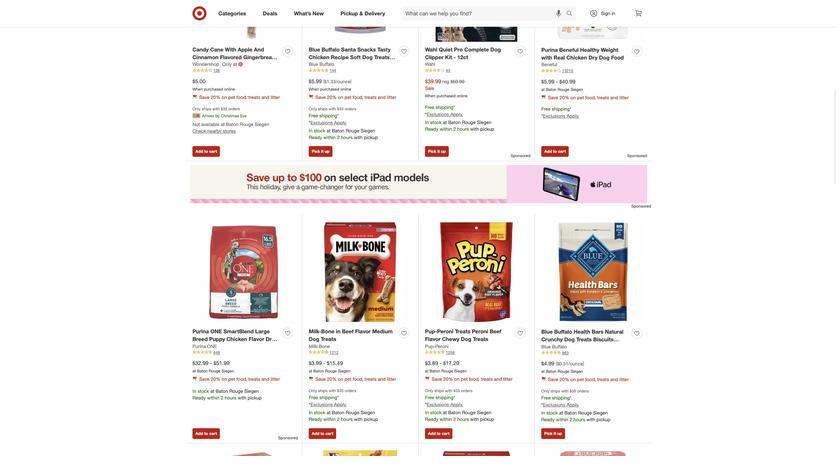 Task type: describe. For each thing, give the bounding box(es) containing it.
blue buffalo for chicken
[[309, 61, 334, 67]]

- inside $3.89 - $17.29 at baton rouge siegen
[[440, 360, 442, 366]]

on for $40.99
[[571, 95, 576, 100]]

milk-bone link
[[309, 343, 330, 350]]

$40.99
[[560, 78, 576, 85]]

cinnamon inside candy cane with apple and cinnamon flavored gingerbread men dog treats - 4.4oz - wondershop™
[[193, 54, 219, 60]]

quiet
[[439, 46, 453, 53]]

not available at baton rouge siegen check nearby stores
[[193, 122, 270, 134]]

20% for $15.49
[[327, 376, 337, 382]]

only ships with $35 orders
[[193, 106, 240, 111]]

at inside $5.99 - $40.99 at baton rouge siegen
[[542, 87, 545, 92]]

purchased inside $5.00 when purchased online
[[204, 87, 223, 92]]

in inside milk-bone in beef flavor  medium dog treats
[[336, 328, 341, 335]]

& inside the pickup & delivery link
[[360, 10, 363, 17]]

only for blue buffalo health bars natural crunchy dog treats biscuits pumpkin & cinnamon flavor - 16oz
[[542, 389, 550, 394]]

purina one
[[193, 343, 217, 349]]

blue for chicken blue buffalo link
[[309, 61, 318, 67]]

eve
[[240, 113, 247, 118]]

- inside wahl quiet pro complete dog clipper kit - 12ct
[[454, 54, 456, 60]]

men
[[193, 61, 204, 68]]

save for $15.49
[[316, 376, 326, 382]]

siegen inside $5.99 - $40.99 at baton rouge siegen
[[571, 87, 583, 92]]

chicken for purina one smartblend large breed puppy chicken flavor dry dog food
[[227, 336, 247, 342]]

beef inside pup-peroni treats peroni beef flavor chewy dog treats
[[490, 328, 502, 335]]

2 for milk-bone in beef flavor  medium dog treats
[[337, 416, 340, 422]]

pup-peroni treats peroni beef flavor chewy dog treats
[[425, 328, 502, 342]]

baton inside '$3.99 - $15.49 at baton rouge siegen'
[[314, 369, 324, 374]]

ships up arrives on the left of the page
[[202, 106, 211, 111]]

real
[[554, 54, 565, 61]]

categories link
[[213, 6, 255, 21]]

1212
[[330, 350, 339, 355]]

in inside free shipping * * exclusions apply. in stock at  baton rouge siegen ready within 2 hours with pickup
[[425, 119, 429, 125]]

$5.00 when purchased online
[[193, 78, 235, 92]]

food inside purina beneful healthy weight with real chicken dry dog food
[[612, 54, 624, 61]]

4.4oz
[[238, 61, 251, 68]]

treats inside blue buffalo santa snacks tasty chicken recipe soft dog treats - 4.5oz
[[374, 54, 390, 60]]

exclusions for milk-bone in beef flavor  medium dog treats
[[311, 402, 333, 407]]

purina for with
[[542, 46, 558, 53]]

tasty
[[378, 46, 391, 53]]

ready inside 'in stock at  baton rouge siegen ready within 2 hours with pickup'
[[193, 395, 206, 401]]

bone for milk-bone in beef flavor  medium dog treats
[[321, 328, 335, 335]]

on for $15.49
[[338, 376, 343, 382]]

sign in
[[601, 10, 616, 16]]

exclusions inside free shipping * * exclusions apply. in stock at  baton rouge siegen ready within 2 hours with pickup
[[427, 111, 449, 117]]

in stock at  baton rouge siegen ready within 2 hours with pickup
[[193, 388, 262, 401]]

$50.99
[[451, 78, 465, 84]]

with inside purina beneful healthy weight with real chicken dry dog food
[[542, 54, 553, 61]]

blue buffalo health bars natural crunchy dog treats biscuits pumpkin & cinnamon flavor - 16oz
[[542, 328, 624, 358]]

treats up '1258' 'link'
[[473, 336, 489, 342]]

1258
[[446, 350, 455, 355]]

- inside blue buffalo santa snacks tasty chicken recipe soft dog treats - 4.5oz
[[391, 54, 394, 60]]

free shipping * * exclusions apply. in stock at  baton rouge siegen ready within 2 hours with pickup
[[425, 104, 495, 132]]

$4.99 ( $0.31 /ounce ) at baton rouge siegen
[[542, 360, 585, 374]]

1258 link
[[425, 350, 528, 355]]

chewy
[[442, 336, 460, 342]]

pet for $17.29
[[461, 376, 468, 382]]

biscuits
[[594, 336, 614, 343]]

sponsored for purina beneful healthy weight with real chicken dry dog food
[[628, 153, 648, 158]]

$32.99
[[193, 360, 209, 366]]

large
[[255, 328, 270, 335]]

within inside free shipping * * exclusions apply. in stock at  baton rouge siegen ready within 2 hours with pickup
[[440, 126, 452, 132]]

treats for $40.99
[[598, 95, 610, 100]]

litter for candy cane with apple and cinnamon flavored gingerbread men dog treats - 4.4oz - wondershop™
[[271, 94, 280, 100]]

gingerbread
[[243, 54, 275, 60]]

to for $40.99
[[553, 149, 557, 154]]

pup- for pup-peroni treats peroni beef flavor chewy dog treats
[[425, 328, 437, 335]]

pick for blue buffalo health bars natural crunchy dog treats biscuits pumpkin & cinnamon flavor - 16oz
[[545, 431, 553, 436]]

2 inside free shipping * * exclusions apply. in stock at  baton rouge siegen ready within 2 hours with pickup
[[454, 126, 456, 132]]

one for purina one
[[207, 343, 217, 349]]

20% for purchased
[[211, 94, 221, 100]]

in for blue buffalo santa snacks tasty chicken recipe soft dog treats - 4.5oz
[[309, 128, 313, 134]]

1 horizontal spatial in
[[612, 10, 616, 16]]

pet for purchased
[[228, 94, 235, 100]]

wondershop link
[[193, 61, 221, 68]]

rouge inside free shipping * * exclusions apply. in stock at  baton rouge siegen ready within 2 hours with pickup
[[462, 119, 476, 125]]

to for $17.29
[[437, 431, 441, 436]]

save for $0.31
[[548, 377, 559, 382]]

milk-bone in beef flavor  medium dog treats
[[309, 328, 393, 342]]

online inside $5.00 when purchased online
[[224, 87, 235, 92]]

and for blue buffalo santa snacks tasty chicken recipe soft dog treats - 4.5oz
[[378, 94, 386, 100]]

candy
[[193, 46, 209, 53]]

pumpkin
[[542, 344, 564, 350]]

$0.31
[[557, 361, 569, 366]]

to for purchased
[[204, 149, 208, 154]]

1 vertical spatial beneful
[[542, 62, 558, 67]]

chicken for purina beneful healthy weight with real chicken dry dog food
[[567, 54, 588, 61]]

apply. for blue buffalo santa snacks tasty chicken recipe soft dog treats - 4.5oz
[[334, 120, 347, 125]]

wahl quiet pro complete dog clipper kit - 12ct link
[[425, 46, 513, 61]]

1212 link
[[309, 350, 412, 355]]

treats for purchased
[[248, 94, 260, 100]]

free for blue buffalo health bars natural crunchy dog treats biscuits pumpkin & cinnamon flavor - 16oz
[[542, 395, 551, 401]]

free inside free shipping * * exclusions apply. in stock at  baton rouge siegen ready within 2 hours with pickup
[[425, 104, 435, 110]]

peroni up '1258' 'link'
[[472, 328, 489, 335]]

new
[[313, 10, 324, 17]]

$17.29
[[443, 360, 460, 366]]

$5.00
[[193, 78, 206, 84]]

$3.89 - $17.29 at baton rouge siegen
[[425, 360, 467, 374]]

buffalo for blue buffalo health bars natural crunchy dog treats biscuits pumpkin & cinnamon flavor - 16oz link
[[555, 328, 573, 335]]

pickup & delivery
[[341, 10, 385, 17]]

2 vertical spatial purina
[[193, 343, 206, 349]]

flavor inside purina one smartblend large breed puppy chicken flavor dry dog food
[[249, 336, 264, 342]]

purina one smartblend large breed puppy chicken flavor dry dog food
[[193, 328, 275, 350]]

pickup & delivery link
[[335, 6, 394, 21]]

stock inside free shipping * * exclusions apply. in stock at  baton rouge siegen ready within 2 hours with pickup
[[430, 119, 442, 125]]

search button
[[564, 6, 580, 22]]

dog inside blue buffalo santa snacks tasty chicken recipe soft dog treats - 4.5oz
[[362, 54, 373, 60]]

only for pup-peroni treats peroni beef flavor chewy dog treats
[[425, 388, 434, 393]]

check
[[193, 128, 206, 134]]

pet for $0.31
[[578, 377, 584, 382]]

pro
[[454, 46, 463, 53]]

save 20% on pet food, treats and litter for $0.31
[[548, 377, 629, 382]]

only ships with $35 orders free shipping * * exclusions apply. in stock at  baton rouge siegen ready within 2 hours with pickup for $15.49
[[309, 388, 378, 422]]

$1.33
[[325, 78, 336, 84]]

baton inside free shipping * * exclusions apply. in stock at  baton rouge siegen ready within 2 hours with pickup
[[449, 119, 461, 125]]

pick it up button for blue buffalo health bars natural crunchy dog treats biscuits pumpkin & cinnamon flavor - 16oz
[[542, 428, 566, 439]]

on for $51.99
[[222, 376, 227, 382]]

) for soft
[[351, 78, 352, 84]]

& inside the blue buffalo health bars natural crunchy dog treats biscuits pumpkin & cinnamon flavor - 16oz
[[565, 344, 569, 350]]

at inside the $4.99 ( $0.31 /ounce ) at baton rouge siegen
[[542, 369, 545, 374]]

purina one smartblend large breed puppy chicken flavor dry dog food link
[[193, 328, 280, 350]]

at inside 'in stock at  baton rouge siegen ready within 2 hours with pickup'
[[210, 388, 214, 394]]

reg
[[443, 78, 450, 84]]

ready for blue buffalo health bars natural crunchy dog treats biscuits pumpkin & cinnamon flavor - 16oz
[[542, 417, 555, 422]]

when inside '$39.99 reg $50.99 sale when purchased online'
[[425, 93, 436, 98]]

$15.49
[[327, 360, 343, 366]]

snacks
[[358, 46, 376, 53]]

pup- for pup-peroni
[[425, 343, 436, 349]]

rouge inside $3.89 - $17.29 at baton rouge siegen
[[442, 369, 453, 374]]

check nearby stores button
[[193, 128, 236, 135]]

ready inside free shipping * * exclusions apply. in stock at  baton rouge siegen ready within 2 hours with pickup
[[425, 126, 439, 132]]

ships for pup-peroni treats peroni beef flavor chewy dog treats
[[435, 388, 444, 393]]

pick for blue buffalo santa snacks tasty chicken recipe soft dog treats - 4.5oz
[[312, 149, 320, 154]]

at inside not available at baton rouge siegen check nearby stores
[[221, 122, 225, 127]]

cart for $51.99
[[209, 431, 217, 436]]

baton inside not available at baton rouge siegen check nearby stores
[[226, 122, 239, 127]]

siegen inside 'in stock at  baton rouge siegen ready within 2 hours with pickup'
[[245, 388, 259, 394]]

apply. for blue buffalo health bars natural crunchy dog treats biscuits pumpkin & cinnamon flavor - 16oz
[[567, 402, 580, 408]]

pick for wahl quiet pro complete dog clipper kit - 12ct
[[428, 149, 437, 154]]

144
[[330, 68, 336, 73]]

not
[[193, 122, 200, 127]]

litter for blue buffalo santa snacks tasty chicken recipe soft dog treats - 4.5oz
[[387, 94, 396, 100]]

siegen inside $3.89 - $17.29 at baton rouge siegen
[[455, 369, 467, 374]]

$35 for milk-bone in beef flavor  medium dog treats
[[337, 388, 344, 393]]

2 for blue buffalo health bars natural crunchy dog treats biscuits pumpkin & cinnamon flavor - 16oz
[[570, 417, 573, 422]]

advertisement region
[[186, 165, 652, 203]]

up for wahl quiet pro complete dog clipper kit - 12ct
[[441, 149, 446, 154]]

within for milk-bone in beef flavor  medium dog treats
[[324, 416, 336, 422]]

2 for blue buffalo santa snacks tasty chicken recipe soft dog treats - 4.5oz
[[337, 135, 340, 140]]

treats inside candy cane with apple and cinnamon flavored gingerbread men dog treats - 4.4oz - wondershop™
[[217, 61, 233, 68]]

save 20% on pet food, treats and litter for $1.33
[[316, 94, 396, 100]]

dog inside purina one smartblend large breed puppy chicken flavor dry dog food
[[193, 343, 203, 350]]

add to cart for $40.99
[[545, 149, 566, 154]]

pick it up for blue buffalo santa snacks tasty chicken recipe soft dog treats - 4.5oz
[[312, 149, 330, 154]]

flavor inside pup-peroni treats peroni beef flavor chewy dog treats
[[425, 336, 441, 342]]

treats for $1.33
[[365, 94, 377, 100]]

hours for blue buffalo health bars natural crunchy dog treats biscuits pumpkin & cinnamon flavor - 16oz
[[574, 417, 586, 422]]

online inside '$39.99 reg $50.99 sale when purchased online'
[[457, 93, 468, 98]]

$39.99 reg $50.99 sale when purchased online
[[425, 78, 468, 98]]

categories
[[219, 10, 246, 17]]

at inside free shipping * * exclusions apply. in stock at  baton rouge siegen ready within 2 hours with pickup
[[443, 119, 447, 125]]

treats for $0.31
[[598, 377, 610, 382]]

exclusions apply. button for pup-peroni treats peroni beef flavor chewy dog treats
[[427, 401, 463, 408]]

only ships with $35 orders free shipping * * exclusions apply. in stock at  baton rouge siegen ready within 2 hours with pickup for $17.29
[[425, 388, 495, 422]]

blue buffalo link for crunchy
[[542, 343, 567, 350]]

pup-peroni
[[425, 343, 449, 349]]

863
[[562, 350, 569, 355]]

dog inside pup-peroni treats peroni beef flavor chewy dog treats
[[461, 336, 472, 342]]

at inside $32.99 - $51.99 at baton rouge siegen
[[193, 369, 196, 374]]

shipping for blue buffalo health bars natural crunchy dog treats biscuits pumpkin & cinnamon flavor - 16oz
[[552, 395, 570, 401]]

wondershop only at ¬
[[193, 61, 243, 68]]

pickup
[[341, 10, 358, 17]]

$5.99 ( $1.33 /ounce ) when purchased online
[[309, 78, 352, 92]]

purina one link
[[193, 343, 217, 350]]

what's new link
[[289, 6, 332, 21]]

only up seasonal shipping icon
[[193, 106, 201, 111]]

baton inside $5.99 - $40.99 at baton rouge siegen
[[546, 87, 557, 92]]

add to cart button for purchased
[[193, 146, 220, 157]]

wahl quiet pro complete dog clipper kit - 12ct
[[425, 46, 501, 60]]

pick it up button for wahl quiet pro complete dog clipper kit - 12ct
[[425, 146, 449, 157]]

pickup inside free shipping * * exclusions apply. in stock at  baton rouge siegen ready within 2 hours with pickup
[[481, 126, 495, 132]]

- inside '$3.99 - $15.49 at baton rouge siegen'
[[324, 360, 326, 366]]

what's
[[294, 10, 311, 17]]

healthy
[[581, 46, 600, 53]]

save 20% on pet food, treats and litter for $17.29
[[432, 376, 513, 382]]

add to cart for $15.49
[[312, 431, 334, 436]]

crunchy
[[542, 336, 563, 343]]

online inside the "$5.99 ( $1.33 /ounce ) when purchased online"
[[341, 87, 351, 92]]

blue for crunchy's blue buffalo link
[[542, 344, 551, 349]]

dog inside purina beneful healthy weight with real chicken dry dog food
[[600, 54, 610, 61]]

deals link
[[257, 6, 286, 21]]

with
[[225, 46, 236, 53]]

exclusions inside 'free shipping * * exclusions apply.'
[[543, 113, 566, 119]]

at inside wondershop only at ¬
[[233, 61, 237, 67]]

medium
[[372, 328, 393, 335]]

search
[[564, 11, 580, 17]]

$39.99
[[425, 78, 441, 84]]

cart for $40.99
[[558, 149, 566, 154]]

shipping for milk-bone in beef flavor  medium dog treats
[[320, 395, 337, 400]]

beneful inside purina beneful healthy weight with real chicken dry dog food
[[560, 46, 579, 53]]

4.5oz
[[309, 61, 322, 68]]

delivery
[[365, 10, 385, 17]]

cane
[[210, 46, 224, 53]]

449 link
[[193, 350, 296, 355]]

pup-peroni link
[[425, 343, 449, 350]]

by
[[216, 113, 220, 118]]

( for $4.99
[[556, 361, 557, 366]]

siegen inside free shipping * * exclusions apply. in stock at  baton rouge siegen ready within 2 hours with pickup
[[477, 119, 492, 125]]

purchased inside the "$5.99 ( $1.33 /ounce ) when purchased online"
[[321, 87, 340, 92]]

treats for $51.99
[[248, 376, 260, 382]]

orders up christmas
[[229, 106, 240, 111]]

beef inside milk-bone in beef flavor  medium dog treats
[[342, 328, 354, 335]]

dog inside milk-bone in beef flavor  medium dog treats
[[309, 336, 320, 342]]

dry inside purina one smartblend large breed puppy chicken flavor dry dog food
[[266, 336, 275, 342]]

up for blue buffalo santa snacks tasty chicken recipe soft dog treats - 4.5oz
[[325, 149, 330, 154]]

sale
[[425, 85, 435, 91]]

purina beneful healthy weight with real chicken dry dog food link
[[542, 46, 629, 61]]

free for milk-bone in beef flavor  medium dog treats
[[309, 395, 318, 400]]



Task type: vqa. For each thing, say whether or not it's contained in the screenshot.
'gift' to the right
no



Task type: locate. For each thing, give the bounding box(es) containing it.
0 horizontal spatial food
[[205, 343, 217, 350]]

add for $15.49
[[312, 431, 320, 436]]

ready for pup-peroni treats peroni beef flavor chewy dog treats
[[425, 416, 439, 422]]

buffalo up recipe
[[322, 46, 340, 53]]

1 horizontal spatial up
[[441, 149, 446, 154]]

only down "$4.99"
[[542, 389, 550, 394]]

blue buffalo link for chicken
[[309, 61, 334, 68]]

only for milk-bone in beef flavor  medium dog treats
[[309, 388, 317, 393]]

in up 1212
[[336, 328, 341, 335]]

/ounce
[[336, 78, 351, 84], [569, 361, 583, 366]]

1 horizontal spatial beef
[[490, 328, 502, 335]]

arrives by christmas eve
[[202, 113, 247, 118]]

food, for $1.33
[[353, 94, 364, 100]]

peroni
[[437, 328, 454, 335], [472, 328, 489, 335], [436, 343, 449, 349]]

treats
[[248, 94, 260, 100], [365, 94, 377, 100], [598, 95, 610, 100], [248, 376, 260, 382], [365, 376, 377, 382], [481, 376, 493, 382], [598, 377, 610, 382]]

buffalo up 863
[[552, 344, 567, 349]]

buffalo up 144 on the top of page
[[320, 61, 334, 67]]

$4.99
[[542, 360, 555, 367]]

save 20% on pet food, treats and litter down $15.49
[[316, 376, 396, 382]]

only down the "$5.99 ( $1.33 /ounce ) when purchased online"
[[309, 106, 317, 111]]

food, for $51.99
[[237, 376, 247, 382]]

blue up the "$5.99 ( $1.33 /ounce ) when purchased online"
[[309, 61, 318, 67]]

0 vertical spatial wahl
[[425, 46, 438, 53]]

on
[[222, 94, 227, 100], [338, 94, 343, 100], [571, 95, 576, 100], [222, 376, 227, 382], [338, 376, 343, 382], [455, 376, 460, 382], [571, 377, 576, 382]]

chicken up 4.5oz
[[309, 54, 330, 60]]

blue buffalo health bars natural crunchy dog treats biscuits pumpkin & cinnamon flavor - 16oz image
[[542, 221, 645, 324], [542, 221, 645, 324]]

on down $3.89 - $17.29 at baton rouge siegen
[[455, 376, 460, 382]]

wahl for wahl quiet pro complete dog clipper kit - 12ct
[[425, 46, 438, 53]]

save down $5.00 when purchased online
[[199, 94, 210, 100]]

free shipping * * exclusions apply.
[[542, 106, 580, 119]]

add to cart button
[[193, 146, 220, 157], [542, 146, 569, 157], [193, 428, 220, 439], [309, 428, 337, 439], [425, 428, 453, 439]]

only down $3.99 on the bottom left
[[309, 388, 317, 393]]

wahl quiet pro complete dog clipper kit - 12ct image
[[425, 0, 528, 42], [425, 0, 528, 42]]

sign
[[601, 10, 611, 16]]

blue for blue buffalo santa snacks tasty chicken recipe soft dog treats - 4.5oz link
[[309, 46, 320, 53]]

0 horizontal spatial up
[[325, 149, 330, 154]]

0 horizontal spatial online
[[224, 87, 235, 92]]

save
[[199, 94, 210, 100], [316, 94, 326, 100], [548, 95, 559, 100], [199, 376, 210, 382], [316, 376, 326, 382], [432, 376, 442, 382], [548, 377, 559, 382]]

1 horizontal spatial /ounce
[[569, 361, 583, 366]]

20% for $51.99
[[211, 376, 221, 382]]

to
[[204, 149, 208, 154], [553, 149, 557, 154], [204, 431, 208, 436], [321, 431, 325, 436], [437, 431, 441, 436]]

purina inside purina one smartblend large breed puppy chicken flavor dry dog food
[[193, 328, 209, 335]]

$35 down the $4.99 ( $0.31 /ounce ) at baton rouge siegen at the bottom of page
[[570, 389, 577, 394]]

rouge
[[558, 87, 570, 92], [462, 119, 476, 125], [240, 122, 254, 127], [346, 128, 360, 134], [209, 369, 221, 374], [325, 369, 337, 374], [442, 369, 453, 374], [558, 369, 570, 374], [230, 388, 243, 394], [346, 410, 360, 415], [462, 410, 476, 415], [579, 410, 592, 416]]

2 wahl from the top
[[425, 61, 436, 67]]

0 vertical spatial cinnamon
[[193, 54, 219, 60]]

to for $51.99
[[204, 431, 208, 436]]

orders down the $4.99 ( $0.31 /ounce ) at baton rouge siegen at the bottom of page
[[578, 389, 589, 394]]

save down $3.89 - $17.29 at baton rouge siegen
[[432, 376, 442, 382]]

blue for blue buffalo health bars natural crunchy dog treats biscuits pumpkin & cinnamon flavor - 16oz link
[[542, 328, 553, 335]]

0 horizontal spatial beneful
[[542, 62, 558, 67]]

save for $51.99
[[199, 376, 210, 382]]

0 horizontal spatial cinnamon
[[193, 54, 219, 60]]

add to cart button for $51.99
[[193, 428, 220, 439]]

on down the $4.99 ( $0.31 /ounce ) at baton rouge siegen at the bottom of page
[[571, 377, 576, 382]]

2 horizontal spatial it
[[554, 431, 557, 436]]

1 horizontal spatial blue buffalo
[[542, 344, 567, 349]]

ready for blue buffalo santa snacks tasty chicken recipe soft dog treats - 4.5oz
[[309, 135, 322, 140]]

blue buffalo santa snacks tasty chicken recipe soft dog treats - 4.5oz image
[[309, 0, 412, 42], [309, 0, 412, 42]]

shipping down '$39.99 reg $50.99 sale when purchased online' on the top right of the page
[[436, 104, 454, 110]]

food, down '1258' 'link'
[[469, 376, 480, 382]]

1 vertical spatial pup-
[[425, 343, 436, 349]]

/ounce down 144 on the top of page
[[336, 78, 351, 84]]

exclusions apply. button for blue buffalo health bars natural crunchy dog treats biscuits pumpkin & cinnamon flavor - 16oz
[[543, 402, 580, 408]]

0 vertical spatial dry
[[589, 54, 598, 61]]

purchased down the $5.00
[[204, 87, 223, 92]]

save 20% on pet food, treats and litter down 144 "link"
[[316, 94, 396, 100]]

0 horizontal spatial purchased
[[204, 87, 223, 92]]

0 vertical spatial &
[[360, 10, 363, 17]]

ships down the $4.99 ( $0.31 /ounce ) at baton rouge siegen at the bottom of page
[[551, 389, 561, 394]]

save 20% on pet food, treats and litter up eve
[[199, 94, 280, 100]]

when inside $5.00 when purchased online
[[193, 87, 203, 92]]

siegen inside the $4.99 ( $0.31 /ounce ) at baton rouge siegen
[[571, 369, 583, 374]]

pickup inside 'in stock at  baton rouge siegen ready within 2 hours with pickup'
[[248, 395, 262, 401]]

flavor left medium
[[355, 328, 371, 335]]

food, up 'in stock at  baton rouge siegen ready within 2 hours with pickup'
[[237, 376, 247, 382]]

food, down 1212 link
[[353, 376, 364, 382]]

christmas
[[221, 113, 239, 118]]

$3.99
[[309, 360, 322, 366]]

pet down the "$5.99 ( $1.33 /ounce ) when purchased online"
[[345, 94, 352, 100]]

/ounce down 863
[[569, 361, 583, 366]]

shipping inside free shipping * * exclusions apply. in stock at  baton rouge siegen ready within 2 hours with pickup
[[436, 104, 454, 110]]

pup-
[[425, 328, 437, 335], [425, 343, 436, 349]]

ships down '$3.99 - $15.49 at baton rouge siegen'
[[318, 388, 328, 393]]

) inside the $4.99 ( $0.31 /ounce ) at baton rouge siegen
[[583, 361, 585, 366]]

on up 'in stock at  baton rouge siegen ready within 2 hours with pickup'
[[222, 376, 227, 382]]

$35 for blue buffalo health bars natural crunchy dog treats biscuits pumpkin & cinnamon flavor - 16oz
[[570, 389, 577, 394]]

20% for $0.31
[[560, 377, 570, 382]]

and for purina one smartblend large breed puppy chicken flavor dry dog food
[[262, 376, 270, 382]]

add to cart for $17.29
[[428, 431, 450, 436]]

with inside free shipping * * exclusions apply. in stock at  baton rouge siegen ready within 2 hours with pickup
[[471, 126, 479, 132]]

add for purchased
[[196, 149, 203, 154]]

wahl inside wahl quiet pro complete dog clipper kit - 12ct
[[425, 46, 438, 53]]

$5.99 for -
[[542, 78, 555, 85]]

126
[[213, 68, 220, 73]]

wahl down clipper
[[425, 61, 436, 67]]

bone inside milk-bone in beef flavor  medium dog treats
[[321, 328, 335, 335]]

)
[[351, 78, 352, 84], [583, 361, 585, 366]]

treats inside the blue buffalo health bars natural crunchy dog treats biscuits pumpkin & cinnamon flavor - 16oz
[[577, 336, 592, 343]]

$5.99 left $1.33
[[309, 78, 322, 84]]

2 horizontal spatial pick
[[545, 431, 553, 436]]

seasonal shipping icon image
[[193, 112, 201, 120]]

one up 449
[[207, 343, 217, 349]]

milk-bone in beef flavor  medium dog treats link
[[309, 328, 396, 343]]

20% down '$3.99 - $15.49 at baton rouge siegen'
[[327, 376, 337, 382]]

0 horizontal spatial pick it up
[[312, 149, 330, 154]]

milk-bone
[[309, 343, 330, 349]]

puppy
[[209, 336, 225, 342]]

$3.99 - $15.49 at baton rouge siegen
[[309, 360, 351, 374]]

0 vertical spatial food
[[612, 54, 624, 61]]

pet down $5.99 - $40.99 at baton rouge siegen
[[578, 95, 584, 100]]

blue buffalo link up 144 on the top of page
[[309, 61, 334, 68]]

1 horizontal spatial dry
[[589, 54, 598, 61]]

1 horizontal spatial purchased
[[321, 87, 340, 92]]

save 20% on pet food, treats and litter down 863 link
[[548, 377, 629, 382]]

$5.99 down 'beneful' link
[[542, 78, 555, 85]]

one inside purina one smartblend large breed puppy chicken flavor dry dog food
[[211, 328, 222, 335]]

16oz
[[542, 351, 554, 358]]

0 vertical spatial in
[[612, 10, 616, 16]]

flavor inside milk-bone in beef flavor  medium dog treats
[[355, 328, 371, 335]]

it
[[321, 149, 324, 154], [438, 149, 440, 154], [554, 431, 557, 436]]

beef
[[342, 328, 354, 335], [490, 328, 502, 335]]

on for $1.33
[[338, 94, 343, 100]]

& right pickup
[[360, 10, 363, 17]]

$3.89
[[425, 360, 438, 366]]

food, up eve
[[237, 94, 247, 100]]

1 milk- from the top
[[309, 328, 321, 335]]

within
[[440, 126, 452, 132], [324, 135, 336, 140], [207, 395, 220, 401], [324, 416, 336, 422], [440, 416, 452, 422], [556, 417, 569, 422]]

0 horizontal spatial blue buffalo link
[[309, 61, 334, 68]]

flavor down large
[[249, 336, 264, 342]]

buffalo
[[322, 46, 340, 53], [320, 61, 334, 67], [555, 328, 573, 335], [552, 344, 567, 349]]

only inside wondershop only at ¬
[[222, 61, 232, 67]]

1 horizontal spatial chicken
[[309, 54, 330, 60]]

1 horizontal spatial pick it up button
[[425, 146, 449, 157]]

1 vertical spatial )
[[583, 361, 585, 366]]

1 vertical spatial dry
[[266, 336, 275, 342]]

2 horizontal spatial pick it up
[[545, 431, 563, 436]]

$32.99 - $51.99 at baton rouge siegen
[[193, 360, 234, 374]]

food, for $40.99
[[586, 95, 596, 100]]

flavor down biscuits
[[598, 344, 614, 350]]

smartblend
[[224, 328, 254, 335]]

1 pup- from the top
[[425, 328, 437, 335]]

milk-bone in beef flavor  medium dog treats image
[[309, 221, 412, 324], [309, 221, 412, 324]]

0 vertical spatial purina
[[542, 46, 558, 53]]

it for blue buffalo health bars natural crunchy dog treats biscuits pumpkin & cinnamon flavor - 16oz
[[554, 431, 557, 436]]

chicken inside purina beneful healthy weight with real chicken dry dog food
[[567, 54, 588, 61]]

$35 down '$3.99 - $15.49 at baton rouge siegen'
[[337, 388, 344, 393]]

weight
[[601, 46, 619, 53]]

treats up chewy
[[455, 328, 471, 335]]

save down $32.99 - $51.99 at baton rouge siegen
[[199, 376, 210, 382]]

milk- up $3.99 on the bottom left
[[309, 343, 319, 349]]

blue inside the blue buffalo health bars natural crunchy dog treats biscuits pumpkin & cinnamon flavor - 16oz
[[542, 328, 553, 335]]

2 horizontal spatial when
[[425, 93, 436, 98]]

beneful up real
[[560, 46, 579, 53]]

dry inside purina beneful healthy weight with real chicken dry dog food
[[589, 54, 598, 61]]

1 wahl from the top
[[425, 46, 438, 53]]

add to cart for $51.99
[[196, 431, 217, 436]]

wahl for wahl
[[425, 61, 436, 67]]

at inside '$3.99 - $15.49 at baton rouge siegen'
[[309, 369, 312, 374]]

ready for milk-bone in beef flavor  medium dog treats
[[309, 416, 322, 422]]

rouge inside $32.99 - $51.99 at baton rouge siegen
[[209, 369, 221, 374]]

shipping for pup-peroni treats peroni beef flavor chewy dog treats
[[436, 395, 454, 400]]

add for $40.99
[[545, 149, 552, 154]]

20% for $17.29
[[444, 376, 453, 382]]

pet down $3.89 - $17.29 at baton rouge siegen
[[461, 376, 468, 382]]

/ounce inside the "$5.99 ( $1.33 /ounce ) when purchased online"
[[336, 78, 351, 84]]

save 20% on pet food, treats and litter for $15.49
[[316, 376, 396, 382]]

2 milk- from the top
[[309, 343, 319, 349]]

complete
[[465, 46, 489, 53]]

pet for $40.99
[[578, 95, 584, 100]]

soft
[[350, 54, 361, 60]]

exclusions for blue buffalo santa snacks tasty chicken recipe soft dog treats - 4.5oz
[[311, 120, 333, 125]]

buffalo up crunchy
[[555, 328, 573, 335]]

1 vertical spatial in
[[336, 328, 341, 335]]

pup-peroni treats peroni beef flavor chewy dog treats link
[[425, 328, 513, 343]]

treats inside milk-bone in beef flavor  medium dog treats
[[321, 336, 336, 342]]

1 vertical spatial purina
[[193, 328, 209, 335]]

) down 863 link
[[583, 361, 585, 366]]

dog right chewy
[[461, 336, 472, 342]]

siegen inside $32.99 - $51.99 at baton rouge siegen
[[222, 369, 234, 374]]

hours for milk-bone in beef flavor  medium dog treats
[[341, 416, 353, 422]]

rouge inside the $4.99 ( $0.31 /ounce ) at baton rouge siegen
[[558, 369, 570, 374]]

stock for blue buffalo santa snacks tasty chicken recipe soft dog treats - 4.5oz
[[314, 128, 326, 134]]

1 horizontal spatial &
[[565, 344, 569, 350]]

orders down $3.89 - $17.29 at baton rouge siegen
[[461, 388, 473, 393]]

) inside the "$5.99 ( $1.33 /ounce ) when purchased online"
[[351, 78, 352, 84]]

0 vertical spatial blue buffalo
[[309, 61, 334, 67]]

candy cane with apple and cinnamon flavored gingerbread men dog treats - 4.4oz - wondershop™ image
[[193, 0, 296, 42], [193, 0, 296, 42]]

in right sign on the top of the page
[[612, 10, 616, 16]]

apply. inside 'free shipping * * exclusions apply.'
[[567, 113, 580, 119]]

shipping inside 'free shipping * * exclusions apply.'
[[552, 106, 570, 112]]

save 20% on pet food, treats and litter up 'in stock at  baton rouge siegen ready within 2 hours with pickup'
[[199, 376, 280, 382]]

2 horizontal spatial purchased
[[437, 93, 456, 98]]

rouge inside $5.99 - $40.99 at baton rouge siegen
[[558, 87, 570, 92]]

treats down 13215 link
[[598, 95, 610, 100]]

purina up breed
[[193, 328, 209, 335]]

1 horizontal spatial beneful
[[560, 46, 579, 53]]

treats down 449 link
[[248, 376, 260, 382]]

purina one smartblend large breed puppy chicken flavor dry dog food image
[[193, 221, 296, 324], [193, 221, 296, 324]]

1 horizontal spatial food
[[612, 54, 624, 61]]

milk- for milk-bone
[[309, 343, 319, 349]]

2 for pup-peroni treats peroni beef flavor chewy dog treats
[[454, 416, 456, 422]]

buffalo inside the blue buffalo health bars natural crunchy dog treats biscuits pumpkin & cinnamon flavor - 16oz
[[555, 328, 573, 335]]

flavor up pup-peroni
[[425, 336, 441, 342]]

0 horizontal spatial $5.99
[[309, 78, 322, 84]]

up
[[325, 149, 330, 154], [441, 149, 446, 154], [558, 431, 563, 436]]

0 horizontal spatial /ounce
[[336, 78, 351, 84]]

cart for $15.49
[[326, 431, 334, 436]]

¬
[[238, 61, 243, 68]]

/ounce for 4.5oz
[[336, 78, 351, 84]]

- inside the blue buffalo health bars natural crunchy dog treats biscuits pumpkin & cinnamon flavor - 16oz
[[615, 344, 617, 350]]

0 vertical spatial milk-
[[309, 328, 321, 335]]

milk-bone christmas biscuits tin with original beef flavor dog treats - 24oz image
[[542, 450, 645, 456], [542, 450, 645, 456]]

0 horizontal spatial pick it up button
[[309, 146, 333, 157]]

43
[[446, 68, 451, 73]]

2 horizontal spatial chicken
[[567, 54, 588, 61]]

baton inside 'in stock at  baton rouge siegen ready within 2 hours with pickup'
[[216, 388, 228, 394]]

1 horizontal spatial it
[[438, 149, 440, 154]]

1 horizontal spatial online
[[341, 87, 351, 92]]

purina beggin' small breed chewy dog treats original with bacon - 6oz image
[[309, 450, 412, 456], [309, 450, 412, 456]]

1 horizontal spatial blue buffalo link
[[542, 343, 567, 350]]

1 beef from the left
[[342, 328, 354, 335]]

0 vertical spatial pup-
[[425, 328, 437, 335]]

0 horizontal spatial in
[[336, 328, 341, 335]]

0 vertical spatial /ounce
[[336, 78, 351, 84]]

milk- up milk-bone in the left bottom of the page
[[309, 328, 321, 335]]

food, down 13215 link
[[586, 95, 596, 100]]

144 link
[[309, 68, 412, 74]]

sponsored for purina one smartblend large breed puppy chicken flavor dry dog food
[[278, 435, 298, 440]]

20% down $5.99 - $40.99 at baton rouge siegen
[[560, 95, 570, 100]]

1 vertical spatial &
[[565, 344, 569, 350]]

in for blue buffalo health bars natural crunchy dog treats biscuits pumpkin & cinnamon flavor - 16oz
[[542, 410, 546, 416]]

within for blue buffalo health bars natural crunchy dog treats biscuits pumpkin & cinnamon flavor - 16oz
[[556, 417, 569, 422]]

flavor inside the blue buffalo health bars natural crunchy dog treats biscuits pumpkin & cinnamon flavor - 16oz
[[598, 344, 614, 350]]

blue up "16oz"
[[542, 344, 551, 349]]

0 vertical spatial beneful
[[560, 46, 579, 53]]

1 vertical spatial bone
[[319, 343, 330, 349]]

1 vertical spatial (
[[556, 361, 557, 366]]

in
[[425, 119, 429, 125], [309, 128, 313, 134], [193, 388, 196, 394], [309, 410, 313, 415], [425, 410, 429, 415], [542, 410, 546, 416]]

save 20% on pet food, treats and litter down $17.29
[[432, 376, 513, 382]]

pet for $51.99
[[228, 376, 235, 382]]

0 horizontal spatial &
[[360, 10, 363, 17]]

0 horizontal spatial beef
[[342, 328, 354, 335]]

apply. inside free shipping * * exclusions apply. in stock at  baton rouge siegen ready within 2 hours with pickup
[[451, 111, 463, 117]]

free inside 'free shipping * * exclusions apply.'
[[542, 106, 551, 112]]

bone up milk-bone in the left bottom of the page
[[321, 328, 335, 335]]

clipper
[[425, 54, 444, 60]]

online down 126 link
[[224, 87, 235, 92]]

20%
[[211, 94, 221, 100], [327, 94, 337, 100], [560, 95, 570, 100], [211, 376, 221, 382], [327, 376, 337, 382], [444, 376, 453, 382], [560, 377, 570, 382]]

1 horizontal spatial $5.99
[[542, 78, 555, 85]]

0 horizontal spatial when
[[193, 87, 203, 92]]

rouge inside '$3.99 - $15.49 at baton rouge siegen'
[[325, 369, 337, 374]]

purchased inside '$39.99 reg $50.99 sale when purchased online'
[[437, 93, 456, 98]]

purchased
[[204, 87, 223, 92], [321, 87, 340, 92], [437, 93, 456, 98]]

save for $17.29
[[432, 376, 442, 382]]

1 horizontal spatial )
[[583, 361, 585, 366]]

dog inside the blue buffalo health bars natural crunchy dog treats biscuits pumpkin & cinnamon flavor - 16oz
[[565, 336, 575, 343]]

online
[[224, 87, 235, 92], [341, 87, 351, 92], [457, 93, 468, 98]]

beneful link
[[542, 61, 558, 68]]

one up puppy
[[211, 328, 222, 335]]

pet for $15.49
[[345, 376, 352, 382]]

20% for $1.33
[[327, 94, 337, 100]]

add
[[196, 149, 203, 154], [545, 149, 552, 154], [196, 431, 203, 436], [312, 431, 320, 436], [428, 431, 436, 436]]

purina inside purina beneful healthy weight with real chicken dry dog food
[[542, 46, 558, 53]]

cinnamon down health
[[571, 344, 597, 350]]

apply. for milk-bone in beef flavor  medium dog treats
[[334, 402, 347, 407]]

rouge inside not available at baton rouge siegen check nearby stores
[[240, 122, 254, 127]]

sign in link
[[584, 6, 626, 21]]

0 horizontal spatial it
[[321, 149, 324, 154]]

health
[[574, 328, 591, 335]]

milk- inside milk-bone in beef flavor  medium dog treats
[[309, 328, 321, 335]]

0 vertical spatial one
[[211, 328, 222, 335]]

dog inside wahl quiet pro complete dog clipper kit - 12ct
[[491, 46, 501, 53]]

milk-bone biscuits gravy bones with beef, chicken, liver and bacon flavors dog treats - 19oz image
[[425, 450, 528, 456], [425, 450, 528, 456]]

0 horizontal spatial pick
[[312, 149, 320, 154]]

dog down the weight
[[600, 54, 610, 61]]

blue up crunchy
[[542, 328, 553, 335]]

purina beneful healthy weight with real chicken dry dog food image
[[542, 0, 645, 42], [542, 0, 645, 42]]

natural
[[605, 328, 624, 335]]

sponsored for wahl quiet pro complete dog clipper kit - 12ct
[[511, 153, 531, 158]]

siegen
[[571, 87, 583, 92], [477, 119, 492, 125], [255, 122, 270, 127], [361, 128, 375, 134], [222, 369, 234, 374], [338, 369, 351, 374], [455, 369, 467, 374], [571, 369, 583, 374], [245, 388, 259, 394], [361, 410, 375, 415], [477, 410, 492, 415], [594, 410, 608, 416]]

treats down 144 "link"
[[365, 94, 377, 100]]

1 horizontal spatial when
[[309, 87, 319, 92]]

save 20% on pet food, treats and litter down $40.99
[[548, 95, 629, 100]]

pick
[[312, 149, 320, 154], [428, 149, 437, 154], [545, 431, 553, 436]]

when
[[193, 87, 203, 92], [309, 87, 319, 92], [425, 93, 436, 98]]

pet down '$3.99 - $15.49 at baton rouge siegen'
[[345, 376, 352, 382]]

2 horizontal spatial online
[[457, 93, 468, 98]]

1 vertical spatial blue buffalo link
[[542, 343, 567, 350]]

orders
[[229, 106, 240, 111], [345, 106, 357, 111], [345, 388, 357, 393], [461, 388, 473, 393], [578, 389, 589, 394]]

stock inside 'in stock at  baton rouge siegen ready within 2 hours with pickup'
[[198, 388, 209, 394]]

0 horizontal spatial (
[[323, 78, 325, 84]]

ships for milk-bone in beef flavor  medium dog treats
[[318, 388, 328, 393]]

stock
[[430, 119, 442, 125], [314, 128, 326, 134], [198, 388, 209, 394], [314, 410, 326, 415], [430, 410, 442, 415], [547, 410, 558, 416]]

and
[[262, 94, 270, 100], [378, 94, 386, 100], [611, 95, 619, 100], [262, 376, 270, 382], [378, 376, 386, 382], [494, 376, 502, 382], [611, 377, 619, 382]]

peroni up 1258 on the right bottom
[[436, 343, 449, 349]]

only ships with $35 orders free shipping * * exclusions apply. in stock at  baton rouge siegen ready within 2 hours with pickup for $0.31
[[542, 389, 611, 422]]

1 vertical spatial /ounce
[[569, 361, 583, 366]]

/ounce inside the $4.99 ( $0.31 /ounce ) at baton rouge siegen
[[569, 361, 583, 366]]

and
[[254, 46, 264, 53]]

at inside $3.89 - $17.29 at baton rouge siegen
[[425, 369, 429, 374]]

food, down 863 link
[[586, 377, 596, 382]]

ships for blue buffalo health bars natural crunchy dog treats biscuits pumpkin & cinnamon flavor - 16oz
[[551, 389, 561, 394]]

apply.
[[451, 111, 463, 117], [567, 113, 580, 119], [334, 120, 347, 125], [334, 402, 347, 407], [451, 402, 463, 407], [567, 402, 580, 408]]

1 horizontal spatial cinnamon
[[571, 344, 597, 350]]

$35 up arrives by christmas eve at left
[[221, 106, 228, 111]]

$5.99 inside the "$5.99 ( $1.33 /ounce ) when purchased online"
[[309, 78, 322, 84]]

20% down the "$5.99 ( $1.33 /ounce ) when purchased online"
[[327, 94, 337, 100]]

candy cane with apple and cinnamon flavored gingerbread men dog treats - 4.4oz - wondershop™ link
[[193, 46, 280, 76]]

treats down flavored
[[217, 61, 233, 68]]

ready
[[425, 126, 439, 132], [309, 135, 322, 140], [193, 395, 206, 401], [309, 416, 322, 422], [425, 416, 439, 422], [542, 417, 555, 422]]

and for blue buffalo health bars natural crunchy dog treats biscuits pumpkin & cinnamon flavor - 16oz
[[611, 377, 619, 382]]

- inside $5.99 - $40.99 at baton rouge siegen
[[556, 78, 558, 85]]

pet
[[228, 94, 235, 100], [345, 94, 352, 100], [578, 95, 584, 100], [228, 376, 235, 382], [345, 376, 352, 382], [461, 376, 468, 382], [578, 377, 584, 382]]

1 vertical spatial food
[[205, 343, 217, 350]]

on for purchased
[[222, 94, 227, 100]]

pup- up pup-peroni
[[425, 328, 437, 335]]

$5.99 inside $5.99 - $40.99 at baton rouge siegen
[[542, 78, 555, 85]]

with inside 'in stock at  baton rouge siegen ready within 2 hours with pickup'
[[238, 395, 247, 401]]

dry down large
[[266, 336, 275, 342]]

1 vertical spatial wahl
[[425, 61, 436, 67]]

wondershop
[[193, 61, 219, 67]]

dog inside candy cane with apple and cinnamon flavored gingerbread men dog treats - 4.4oz - wondershop™
[[205, 61, 216, 68]]

20% down the $4.99 ( $0.31 /ounce ) at baton rouge siegen at the bottom of page
[[560, 377, 570, 382]]

litter for pup-peroni treats peroni beef flavor chewy dog treats
[[504, 376, 513, 382]]

0 vertical spatial (
[[323, 78, 325, 84]]

save down '$3.99 - $15.49 at baton rouge siegen'
[[316, 376, 326, 382]]

shipping down '$3.99 - $15.49 at baton rouge siegen'
[[320, 395, 337, 400]]

peroni up chewy
[[437, 328, 454, 335]]

exclusions apply. button for milk-bone in beef flavor  medium dog treats
[[311, 401, 347, 408]]

free for blue buffalo santa snacks tasty chicken recipe soft dog treats - 4.5oz
[[309, 113, 318, 119]]

only
[[222, 61, 232, 67], [193, 106, 201, 111], [309, 106, 317, 111], [309, 388, 317, 393], [425, 388, 434, 393], [542, 389, 550, 394]]

peroni for pup-peroni treats peroni beef flavor chewy dog treats
[[437, 328, 454, 335]]

1 horizontal spatial pick
[[428, 149, 437, 154]]

20% down $32.99 - $51.99 at baton rouge siegen
[[211, 376, 221, 382]]

pup-peroni treats peroni beef flavor chewy dog treats image
[[425, 221, 528, 324], [425, 221, 528, 324]]

arrives
[[202, 113, 214, 118]]

hours inside free shipping * * exclusions apply. in stock at  baton rouge siegen ready within 2 hours with pickup
[[458, 126, 469, 132]]

0 horizontal spatial dry
[[266, 336, 275, 342]]

apply. for pup-peroni treats peroni beef flavor chewy dog treats
[[451, 402, 463, 407]]

only ships with $35 orders free shipping * * exclusions apply. in stock at  baton rouge siegen ready within 2 hours with pickup
[[309, 106, 378, 140], [309, 388, 378, 422], [425, 388, 495, 422], [542, 389, 611, 422]]

1 vertical spatial blue buffalo
[[542, 344, 567, 349]]

bone
[[321, 328, 335, 335], [319, 343, 330, 349]]

0 vertical spatial )
[[351, 78, 352, 84]]

pickup for blue buffalo santa snacks tasty chicken recipe soft dog treats - 4.5oz
[[364, 135, 378, 140]]

food, for $17.29
[[469, 376, 480, 382]]

recipe
[[331, 54, 349, 60]]

treats down 1212 link
[[365, 376, 377, 382]]

cinnamon
[[193, 54, 219, 60], [571, 344, 597, 350]]

1 vertical spatial one
[[207, 343, 217, 349]]

flavored
[[220, 54, 242, 60]]

pet for $1.33
[[345, 94, 352, 100]]

2 inside 'in stock at  baton rouge siegen ready within 2 hours with pickup'
[[221, 395, 223, 401]]

pickup
[[481, 126, 495, 132], [364, 135, 378, 140], [248, 395, 262, 401], [364, 416, 378, 422], [481, 416, 495, 422], [597, 417, 611, 422]]

baton inside $3.89 - $17.29 at baton rouge siegen
[[430, 369, 441, 374]]

blue buffalo link down crunchy
[[542, 343, 567, 350]]

- inside $32.99 - $51.99 at baton rouge siegen
[[210, 360, 212, 366]]

milk-bone biscuits with bacon, chicken, beef, turkey and sausage flavor dog treats image
[[193, 450, 296, 456], [193, 450, 296, 456]]

1 vertical spatial cinnamon
[[571, 344, 597, 350]]

in inside 'in stock at  baton rouge siegen ready within 2 hours with pickup'
[[193, 388, 196, 394]]

$35
[[221, 106, 228, 111], [337, 106, 344, 111], [337, 388, 344, 393], [454, 388, 460, 393], [570, 389, 577, 394]]

food, down 144 "link"
[[353, 94, 364, 100]]

1 vertical spatial milk-
[[309, 343, 319, 349]]

purina beneful healthy weight with real chicken dry dog food
[[542, 46, 624, 61]]

2 beef from the left
[[490, 328, 502, 335]]

0 horizontal spatial )
[[351, 78, 352, 84]]

siegen inside not available at baton rouge siegen check nearby stores
[[255, 122, 270, 127]]

2 horizontal spatial up
[[558, 431, 563, 436]]

chicken inside purina one smartblend large breed puppy chicken flavor dry dog food
[[227, 336, 247, 342]]

beef up 1212 link
[[342, 328, 354, 335]]

dog right the complete
[[491, 46, 501, 53]]

on up only ships with $35 orders
[[222, 94, 227, 100]]

shipping down $5.99 - $40.99 at baton rouge siegen
[[552, 106, 570, 112]]

add to cart for purchased
[[196, 149, 217, 154]]

treats down '1258' 'link'
[[481, 376, 493, 382]]

food down puppy
[[205, 343, 217, 350]]

food inside purina one smartblend large breed puppy chicken flavor dry dog food
[[205, 343, 217, 350]]

wondershop™
[[193, 69, 228, 76]]

baton inside the $4.99 ( $0.31 /ounce ) at baton rouge siegen
[[546, 369, 557, 374]]

litter
[[271, 94, 280, 100], [387, 94, 396, 100], [620, 95, 629, 100], [271, 376, 280, 382], [387, 376, 396, 382], [504, 376, 513, 382], [620, 377, 629, 382]]

chicken inside blue buffalo santa snacks tasty chicken recipe soft dog treats - 4.5oz
[[309, 54, 330, 60]]

and for candy cane with apple and cinnamon flavored gingerbread men dog treats - 4.4oz - wondershop™
[[262, 94, 270, 100]]

pup- inside pup-peroni treats peroni beef flavor chewy dog treats
[[425, 328, 437, 335]]

within inside 'in stock at  baton rouge siegen ready within 2 hours with pickup'
[[207, 395, 220, 401]]

0 vertical spatial blue buffalo link
[[309, 61, 334, 68]]

deals
[[263, 10, 277, 17]]

online down 144 "link"
[[341, 87, 351, 92]]

siegen inside '$3.99 - $15.49 at baton rouge siegen'
[[338, 369, 351, 374]]

treats down 863 link
[[598, 377, 610, 382]]

wahl up clipper
[[425, 46, 438, 53]]

hours for pup-peroni treats peroni beef flavor chewy dog treats
[[458, 416, 469, 422]]

rouge inside 'in stock at  baton rouge siegen ready within 2 hours with pickup'
[[230, 388, 243, 394]]

litter for blue buffalo health bars natural crunchy dog treats biscuits pumpkin & cinnamon flavor - 16oz
[[620, 377, 629, 382]]

bone up 1212
[[319, 343, 330, 349]]

0 vertical spatial bone
[[321, 328, 335, 335]]

$35 down the "$5.99 ( $1.33 /ounce ) when purchased online"
[[337, 106, 344, 111]]

0 horizontal spatial chicken
[[227, 336, 247, 342]]

exclusions for blue buffalo health bars natural crunchy dog treats biscuits pumpkin & cinnamon flavor - 16oz
[[543, 402, 566, 408]]

beneful
[[560, 46, 579, 53], [542, 62, 558, 67]]

available
[[201, 122, 220, 127]]

cinnamon inside the blue buffalo health bars natural crunchy dog treats biscuits pumpkin & cinnamon flavor - 16oz
[[571, 344, 597, 350]]

$5.99 for (
[[309, 78, 322, 84]]

hours inside 'in stock at  baton rouge siegen ready within 2 hours with pickup'
[[225, 395, 237, 401]]

litter for purina beneful healthy weight with real chicken dry dog food
[[620, 95, 629, 100]]

1 horizontal spatial (
[[556, 361, 557, 366]]

treats down 'tasty'
[[374, 54, 390, 60]]

2 horizontal spatial pick it up button
[[542, 428, 566, 439]]

baton inside $32.99 - $51.99 at baton rouge siegen
[[197, 369, 208, 374]]

$35 down $3.89 - $17.29 at baton rouge siegen
[[454, 388, 460, 393]]

pick it up button for blue buffalo santa snacks tasty chicken recipe soft dog treats - 4.5oz
[[309, 146, 333, 157]]

What can we help you find? suggestions appear below search field
[[402, 6, 568, 21]]

bone for milk-bone
[[319, 343, 330, 349]]

ships for blue buffalo santa snacks tasty chicken recipe soft dog treats - 4.5oz
[[318, 106, 328, 111]]

sponsored
[[511, 153, 531, 158], [628, 153, 648, 158], [632, 204, 652, 209], [278, 435, 298, 440]]

1 horizontal spatial pick it up
[[428, 149, 446, 154]]

save 20% on pet food, treats and litter for $51.99
[[199, 376, 280, 382]]

pick it up for blue buffalo health bars natural crunchy dog treats biscuits pumpkin & cinnamon flavor - 16oz
[[545, 431, 563, 436]]

free
[[425, 104, 435, 110], [542, 106, 551, 112], [309, 113, 318, 119], [309, 395, 318, 400], [425, 395, 435, 400], [542, 395, 551, 401]]

pickup for pup-peroni treats peroni beef flavor chewy dog treats
[[481, 416, 495, 422]]

0 horizontal spatial blue buffalo
[[309, 61, 334, 67]]

2 pup- from the top
[[425, 343, 436, 349]]

when inside the "$5.99 ( $1.33 /ounce ) when purchased online"
[[309, 87, 319, 92]]

purina
[[542, 46, 558, 53], [193, 328, 209, 335], [193, 343, 206, 349]]

$35 for pup-peroni treats peroni beef flavor chewy dog treats
[[454, 388, 460, 393]]

$35 for blue buffalo santa snacks tasty chicken recipe soft dog treats - 4.5oz
[[337, 106, 344, 111]]



